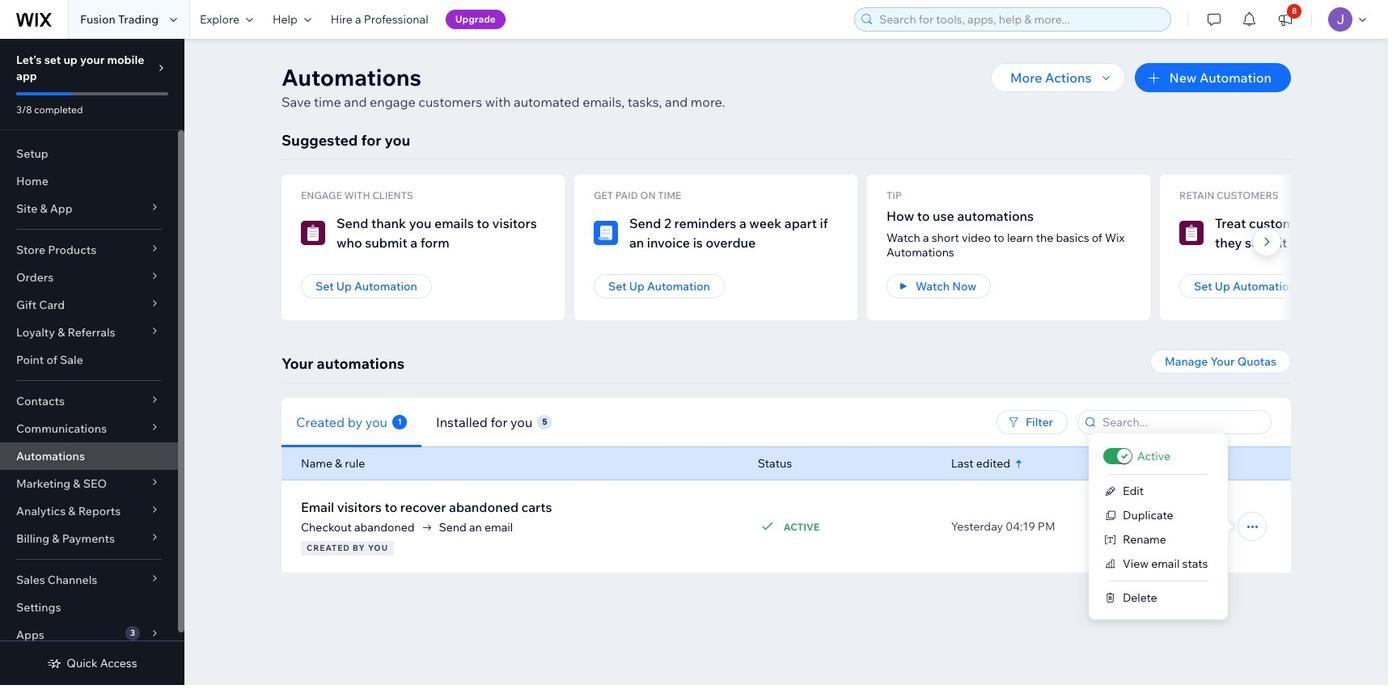 Task type: locate. For each thing, give the bounding box(es) containing it.
an left invoice
[[630, 235, 644, 251]]

of
[[1092, 231, 1103, 245], [47, 353, 57, 367]]

abandoned up 'you' on the bottom left of page
[[354, 520, 415, 535]]

set up automation down invoice
[[609, 279, 711, 294]]

visitors up checkout abandoned
[[337, 499, 382, 516]]

a
[[355, 12, 362, 27], [740, 215, 747, 231], [1333, 215, 1340, 231], [923, 231, 930, 245], [411, 235, 418, 251]]

1 category image from the left
[[301, 221, 325, 245]]

0 vertical spatial visitors
[[493, 215, 537, 231]]

you inside send thank you emails to visitors who submit a form
[[409, 215, 432, 231]]

for inside tab list
[[491, 414, 508, 430]]

customers left 'with'
[[419, 94, 482, 110]]

an
[[630, 235, 644, 251], [469, 520, 482, 535]]

automations save time and engage customers with automated emails, tasks, and more.
[[282, 63, 726, 110]]

0 horizontal spatial automations
[[16, 449, 85, 464]]

3 category image from the left
[[1180, 221, 1204, 245]]

& for marketing
[[73, 477, 81, 491]]

8
[[1293, 6, 1298, 16]]

2 horizontal spatial send
[[630, 215, 662, 231]]

0 horizontal spatial an
[[469, 520, 482, 535]]

1 horizontal spatial abandoned
[[449, 499, 519, 516]]

0 horizontal spatial automations
[[317, 355, 405, 373]]

& right billing
[[52, 532, 59, 546]]

category image left the who
[[301, 221, 325, 245]]

to left learn at right top
[[994, 231, 1005, 245]]

1 horizontal spatial category image
[[594, 221, 618, 245]]

reports
[[78, 504, 121, 519]]

for for installed
[[491, 414, 508, 430]]

2 set up automation from the left
[[609, 279, 711, 294]]

your automations
[[282, 355, 405, 373]]

billing
[[16, 532, 49, 546]]

category image
[[301, 221, 325, 245], [594, 221, 618, 245], [1180, 221, 1204, 245]]

2 vertical spatial automations
[[16, 449, 85, 464]]

04:19
[[1006, 520, 1036, 534]]

is
[[693, 235, 703, 251]]

send inside send thank you emails to visitors who submit a form
[[337, 215, 369, 231]]

automations up by
[[317, 355, 405, 373]]

analytics & reports
[[16, 504, 121, 519]]

& inside dropdown button
[[58, 325, 65, 340]]

1 horizontal spatial send
[[439, 520, 467, 535]]

1 set up automation button from the left
[[301, 274, 432, 299]]

overdue
[[706, 235, 756, 251]]

set for send 2 reminders a week apart if an invoice is overdue
[[609, 279, 627, 294]]

2 up from the left
[[629, 279, 645, 294]]

a left week
[[740, 215, 747, 231]]

to for email visitors to recover abandoned carts
[[385, 499, 398, 516]]

set up automation button for submit
[[301, 274, 432, 299]]

email down rename button on the right
[[1152, 557, 1180, 571]]

for down engage
[[361, 131, 382, 150]]

a inside tip how to use automations watch a short video to learn the basics of wix automations
[[923, 231, 930, 245]]

quotas
[[1238, 355, 1277, 369]]

automations up video
[[958, 208, 1035, 224]]

up for an
[[629, 279, 645, 294]]

your left quotas
[[1211, 355, 1236, 369]]

carts
[[522, 499, 552, 516]]

1 and from the left
[[344, 94, 367, 110]]

0 vertical spatial automations
[[282, 63, 422, 91]]

2 horizontal spatial automations
[[887, 245, 955, 260]]

watch now
[[916, 279, 977, 294]]

0 vertical spatial automations
[[958, 208, 1035, 224]]

0 vertical spatial an
[[630, 235, 644, 251]]

0 horizontal spatial category image
[[301, 221, 325, 245]]

& for loyalty
[[58, 325, 65, 340]]

point of sale
[[16, 353, 83, 367]]

for
[[361, 131, 382, 150], [491, 414, 508, 430]]

1 vertical spatial watch
[[916, 279, 950, 294]]

1 horizontal spatial your
[[1211, 355, 1236, 369]]

customers down customers
[[1250, 215, 1314, 231]]

email
[[485, 520, 513, 535], [1152, 557, 1180, 571]]

3/8
[[16, 104, 32, 116]]

1 vertical spatial of
[[47, 353, 57, 367]]

manage your quotas button
[[1151, 350, 1292, 374]]

set up automation down the who
[[316, 279, 418, 294]]

category image down retain
[[1180, 221, 1204, 245]]

rule
[[345, 456, 365, 471]]

set up automation button down the who
[[301, 274, 432, 299]]

by
[[348, 414, 363, 430]]

a inside send thank you emails to visitors who submit a form
[[411, 235, 418, 251]]

0 horizontal spatial your
[[282, 355, 314, 373]]

0 horizontal spatial customers
[[419, 94, 482, 110]]

automation for treat customers to a coupon 
[[1233, 279, 1297, 294]]

seo
[[83, 477, 107, 491]]

store products
[[16, 243, 96, 257]]

automation right new
[[1200, 70, 1272, 86]]

set up automation button down invoice
[[594, 274, 725, 299]]

1 vertical spatial automations
[[887, 245, 955, 260]]

now
[[953, 279, 977, 294]]

category image down get
[[594, 221, 618, 245]]

abandoned up the send an email
[[449, 499, 519, 516]]

1 horizontal spatial automations
[[958, 208, 1035, 224]]

1 horizontal spatial and
[[665, 94, 688, 110]]

products
[[48, 243, 96, 257]]

2 category image from the left
[[594, 221, 618, 245]]

0 vertical spatial watch
[[887, 231, 921, 245]]

& inside popup button
[[52, 532, 59, 546]]

& left rule
[[335, 456, 343, 471]]

billing & payments
[[16, 532, 115, 546]]

you left the 5
[[511, 414, 533, 430]]

1 horizontal spatial up
[[629, 279, 645, 294]]

3 set from the left
[[1195, 279, 1213, 294]]

to inside treat customers to a coupon
[[1317, 215, 1330, 231]]

set up automation button down treat
[[1180, 274, 1311, 299]]

setup
[[16, 146, 48, 161]]

automations up watch now button
[[887, 245, 955, 260]]

you
[[385, 131, 411, 150], [409, 215, 432, 231], [366, 414, 388, 430], [511, 414, 533, 430]]

a left short
[[923, 231, 930, 245]]

watch inside button
[[916, 279, 950, 294]]

automations for automations
[[16, 449, 85, 464]]

1 horizontal spatial of
[[1092, 231, 1103, 245]]

with
[[344, 189, 370, 202]]

engage with clients
[[301, 189, 413, 202]]

1 vertical spatial automations
[[317, 355, 405, 373]]

contacts button
[[0, 388, 178, 415]]

tip how to use automations watch a short video to learn the basics of wix automations
[[887, 189, 1125, 260]]

1 set up automation from the left
[[316, 279, 418, 294]]

2
[[665, 215, 672, 231]]

your
[[80, 53, 105, 67]]

automation down treat customers to a coupon
[[1233, 279, 1297, 294]]

invoice
[[647, 235, 690, 251]]

0 vertical spatial email
[[485, 520, 513, 535]]

1 horizontal spatial an
[[630, 235, 644, 251]]

manage your quotas
[[1166, 355, 1277, 369]]

hire a professional
[[331, 12, 429, 27]]

rename button
[[1089, 528, 1228, 552]]

1 horizontal spatial set
[[609, 279, 627, 294]]

0 horizontal spatial set
[[316, 279, 334, 294]]

1 horizontal spatial set up automation button
[[594, 274, 725, 299]]

created
[[307, 543, 350, 554]]

0 horizontal spatial set up automation
[[316, 279, 418, 294]]

edited
[[977, 456, 1011, 471]]

and right time
[[344, 94, 367, 110]]

you down engage
[[385, 131, 411, 150]]

set up automation button for an
[[594, 274, 725, 299]]

engage
[[370, 94, 416, 110]]

0 horizontal spatial and
[[344, 94, 367, 110]]

automations inside automations save time and engage customers with automated emails, tasks, and more.
[[282, 63, 422, 91]]

loyalty & referrals button
[[0, 319, 178, 346]]

email inside button
[[1152, 557, 1180, 571]]

and left more.
[[665, 94, 688, 110]]

automations for automations save time and engage customers with automated emails, tasks, and more.
[[282, 63, 422, 91]]

2 set up automation button from the left
[[594, 274, 725, 299]]

tasks,
[[628, 94, 662, 110]]

1 horizontal spatial visitors
[[493, 215, 537, 231]]

0 vertical spatial customers
[[419, 94, 482, 110]]

gift
[[16, 298, 37, 312]]

1 horizontal spatial customers
[[1250, 215, 1314, 231]]

automation inside button
[[1200, 70, 1272, 86]]

& right site
[[40, 202, 47, 216]]

1 vertical spatial for
[[491, 414, 508, 430]]

1 horizontal spatial set up automation
[[609, 279, 711, 294]]

for right installed
[[491, 414, 508, 430]]

apart
[[785, 215, 817, 231]]

watch down how
[[887, 231, 921, 245]]

installed for you
[[436, 414, 533, 430]]

checkout
[[301, 520, 352, 535]]

sales
[[16, 573, 45, 588]]

tab list
[[282, 398, 793, 447]]

1 horizontal spatial for
[[491, 414, 508, 430]]

0 horizontal spatial send
[[337, 215, 369, 231]]

0 horizontal spatial abandoned
[[354, 520, 415, 535]]

you right by
[[366, 414, 388, 430]]

send inside send 2 reminders a week apart if an invoice is overdue
[[630, 215, 662, 231]]

0 horizontal spatial set up automation button
[[301, 274, 432, 299]]

customers inside treat customers to a coupon
[[1250, 215, 1314, 231]]

duplicate
[[1123, 508, 1174, 523]]

send 2 reminders a week apart if an invoice is overdue
[[630, 215, 828, 251]]

1 horizontal spatial automations
[[282, 63, 422, 91]]

1 vertical spatial customers
[[1250, 215, 1314, 231]]

1 vertical spatial email
[[1152, 557, 1180, 571]]

a left form
[[411, 235, 418, 251]]

0 vertical spatial for
[[361, 131, 382, 150]]

automations inside automations link
[[16, 449, 85, 464]]

a left coupon
[[1333, 215, 1340, 231]]

to left recover
[[385, 499, 398, 516]]

of left wix
[[1092, 231, 1103, 245]]

send up the who
[[337, 215, 369, 231]]

& left seo
[[73, 477, 81, 491]]

set up automation down treat
[[1195, 279, 1297, 294]]

menu containing active
[[1089, 444, 1228, 610]]

marketing & seo
[[16, 477, 107, 491]]

watch left now
[[916, 279, 950, 294]]

0 horizontal spatial up
[[336, 279, 352, 294]]

1 up from the left
[[336, 279, 352, 294]]

automations up marketing
[[16, 449, 85, 464]]

to right emails
[[477, 215, 490, 231]]

automations up time
[[282, 63, 422, 91]]

gift card
[[16, 298, 65, 312]]

automation down invoice
[[647, 279, 711, 294]]

visitors right emails
[[493, 215, 537, 231]]

site
[[16, 202, 37, 216]]

2 horizontal spatial set
[[1195, 279, 1213, 294]]

of inside sidebar element
[[47, 353, 57, 367]]

send left 2
[[630, 215, 662, 231]]

card
[[39, 298, 65, 312]]

2 horizontal spatial category image
[[1180, 221, 1204, 245]]

2 your from the left
[[1211, 355, 1236, 369]]

& for analytics
[[68, 504, 76, 519]]

your up 'created'
[[282, 355, 314, 373]]

send down 'email visitors to recover abandoned carts'
[[439, 520, 467, 535]]

& right loyalty
[[58, 325, 65, 340]]

0 horizontal spatial of
[[47, 353, 57, 367]]

by
[[353, 543, 366, 554]]

an down 'email visitors to recover abandoned carts'
[[469, 520, 482, 535]]

checkout abandoned
[[301, 520, 415, 535]]

& left reports
[[68, 504, 76, 519]]

more actions
[[1011, 70, 1092, 86]]

store
[[16, 243, 45, 257]]

status
[[758, 456, 792, 471]]

0 horizontal spatial for
[[361, 131, 382, 150]]

customers
[[1217, 189, 1279, 202]]

manage
[[1166, 355, 1209, 369]]

category image for treat customers to a coupon 
[[1180, 221, 1204, 245]]

you up form
[[409, 215, 432, 231]]

email
[[301, 499, 334, 516]]

1 vertical spatial visitors
[[337, 499, 382, 516]]

menu
[[1089, 444, 1228, 610]]

an inside send 2 reminders a week apart if an invoice is overdue
[[630, 235, 644, 251]]

email visitors to recover abandoned carts
[[301, 499, 552, 516]]

new automation button
[[1136, 63, 1292, 92]]

set
[[316, 279, 334, 294], [609, 279, 627, 294], [1195, 279, 1213, 294]]

a inside send 2 reminders a week apart if an invoice is overdue
[[740, 215, 747, 231]]

suggested for you
[[282, 131, 411, 150]]

& inside "popup button"
[[73, 477, 81, 491]]

automations
[[958, 208, 1035, 224], [317, 355, 405, 373]]

automation down submit
[[354, 279, 418, 294]]

2 horizontal spatial set up automation button
[[1180, 274, 1311, 299]]

1 set from the left
[[316, 279, 334, 294]]

Search for tools, apps, help & more... field
[[875, 8, 1166, 31]]

2 horizontal spatial set up automation
[[1195, 279, 1297, 294]]

& for name
[[335, 456, 343, 471]]

of left sale
[[47, 353, 57, 367]]

1 horizontal spatial email
[[1152, 557, 1180, 571]]

last
[[952, 456, 974, 471]]

watch inside tip how to use automations watch a short video to learn the basics of wix automations
[[887, 231, 921, 245]]

to left use
[[918, 208, 930, 224]]

list
[[282, 175, 1389, 321]]

2 set from the left
[[609, 279, 627, 294]]

completed
[[34, 104, 83, 116]]

site & app button
[[0, 195, 178, 223]]

1 vertical spatial abandoned
[[354, 520, 415, 535]]

2 horizontal spatial up
[[1215, 279, 1231, 294]]

0 vertical spatial of
[[1092, 231, 1103, 245]]

to left coupon
[[1317, 215, 1330, 231]]

email down 'email visitors to recover abandoned carts'
[[485, 520, 513, 535]]

how
[[887, 208, 915, 224]]

name & rule
[[301, 456, 365, 471]]

emails,
[[583, 94, 625, 110]]



Task type: describe. For each thing, give the bounding box(es) containing it.
more
[[1011, 70, 1043, 86]]

apps
[[16, 628, 44, 643]]

referrals
[[68, 325, 115, 340]]

store products button
[[0, 236, 178, 264]]

setup link
[[0, 140, 178, 168]]

installed
[[436, 414, 488, 430]]

if
[[820, 215, 828, 231]]

sidebar element
[[0, 39, 185, 686]]

wix
[[1106, 231, 1125, 245]]

created by you
[[307, 543, 389, 554]]

thank
[[372, 215, 406, 231]]

send for an
[[630, 215, 662, 231]]

set for treat customers to a coupon 
[[1195, 279, 1213, 294]]

retain customers
[[1180, 189, 1279, 202]]

billing & payments button
[[0, 525, 178, 553]]

your inside button
[[1211, 355, 1236, 369]]

5
[[543, 416, 547, 427]]

tab list containing created by you
[[282, 398, 793, 447]]

short
[[932, 231, 960, 245]]

1 your from the left
[[282, 355, 314, 373]]

up
[[64, 53, 78, 67]]

created
[[296, 414, 345, 430]]

new
[[1170, 70, 1197, 86]]

a inside treat customers to a coupon
[[1333, 215, 1340, 231]]

send thank you emails to visitors who submit a form
[[337, 215, 537, 251]]

fusion
[[80, 12, 116, 27]]

reminders
[[675, 215, 737, 231]]

0 horizontal spatial email
[[485, 520, 513, 535]]

automations inside tip how to use automations watch a short video to learn the basics of wix automations
[[958, 208, 1035, 224]]

suggested
[[282, 131, 358, 150]]

to inside send thank you emails to visitors who submit a form
[[477, 215, 490, 231]]

retain
[[1180, 189, 1215, 202]]

0 vertical spatial abandoned
[[449, 499, 519, 516]]

0 horizontal spatial visitors
[[337, 499, 382, 516]]

loyalty & referrals
[[16, 325, 115, 340]]

more.
[[691, 94, 726, 110]]

active button
[[1089, 444, 1228, 469]]

treat
[[1216, 215, 1247, 231]]

3 up from the left
[[1215, 279, 1231, 294]]

submit
[[365, 235, 408, 251]]

time
[[658, 189, 682, 202]]

sales channels
[[16, 573, 97, 588]]

stats
[[1183, 557, 1209, 571]]

channels
[[48, 573, 97, 588]]

video
[[962, 231, 992, 245]]

tip
[[887, 189, 902, 202]]

a right the hire
[[355, 12, 362, 27]]

week
[[750, 215, 782, 231]]

site & app
[[16, 202, 73, 216]]

treat customers to a coupon 
[[1216, 215, 1389, 251]]

set for send thank you emails to visitors who submit a form
[[316, 279, 334, 294]]

3
[[130, 628, 135, 639]]

point of sale link
[[0, 346, 178, 374]]

up for submit
[[336, 279, 352, 294]]

edit
[[1123, 484, 1145, 499]]

coupon
[[1343, 215, 1389, 231]]

category image for send thank you emails to visitors who submit a form
[[301, 221, 325, 245]]

view email stats button
[[1089, 552, 1228, 576]]

automation for send thank you emails to visitors who submit a form
[[354, 279, 418, 294]]

delete
[[1123, 591, 1158, 605]]

set up automation for submit
[[316, 279, 418, 294]]

engage
[[301, 189, 342, 202]]

you for created
[[366, 414, 388, 430]]

professional
[[364, 12, 429, 27]]

upgrade
[[455, 13, 496, 25]]

1
[[398, 416, 402, 427]]

get
[[594, 189, 614, 202]]

view
[[1123, 557, 1149, 571]]

send an email
[[439, 520, 513, 535]]

automation for send 2 reminders a week apart if an invoice is overdue
[[647, 279, 711, 294]]

actions
[[1046, 70, 1092, 86]]

hire
[[331, 12, 353, 27]]

rename
[[1123, 533, 1167, 547]]

automations link
[[0, 443, 178, 470]]

form
[[421, 235, 450, 251]]

duplicate button
[[1089, 503, 1228, 528]]

of inside tip how to use automations watch a short video to learn the basics of wix automations
[[1092, 231, 1103, 245]]

quick access button
[[47, 656, 137, 671]]

& for site
[[40, 202, 47, 216]]

hire a professional link
[[321, 0, 438, 39]]

save
[[282, 94, 311, 110]]

active
[[1138, 449, 1171, 464]]

let's set up your mobile app
[[16, 53, 144, 83]]

customers inside automations save time and engage customers with automated emails, tasks, and more.
[[419, 94, 482, 110]]

visitors inside send thank you emails to visitors who submit a form
[[493, 215, 537, 231]]

contacts
[[16, 394, 65, 409]]

to for treat customers to a coupon 
[[1317, 215, 1330, 231]]

1 vertical spatial an
[[469, 520, 482, 535]]

gift card button
[[0, 291, 178, 319]]

3 set up automation button from the left
[[1180, 274, 1311, 299]]

active
[[784, 521, 820, 533]]

3/8 completed
[[16, 104, 83, 116]]

time
[[314, 94, 341, 110]]

last edited
[[952, 456, 1011, 471]]

automations inside tip how to use automations watch a short video to learn the basics of wix automations
[[887, 245, 955, 260]]

who
[[337, 235, 362, 251]]

for for suggested
[[361, 131, 382, 150]]

2 and from the left
[[665, 94, 688, 110]]

point
[[16, 353, 44, 367]]

list containing how to use automations
[[282, 175, 1389, 321]]

send for submit
[[337, 215, 369, 231]]

you for suggested
[[385, 131, 411, 150]]

recover
[[400, 499, 446, 516]]

you for send
[[409, 215, 432, 231]]

home link
[[0, 168, 178, 195]]

settings
[[16, 601, 61, 615]]

help
[[273, 12, 298, 27]]

set up automation for an
[[609, 279, 711, 294]]

3 set up automation from the left
[[1195, 279, 1297, 294]]

Search... field
[[1098, 411, 1267, 434]]

analytics
[[16, 504, 66, 519]]

automated
[[514, 94, 580, 110]]

you for installed
[[511, 414, 533, 430]]

category image for send 2 reminders a week apart if an invoice is overdue
[[594, 221, 618, 245]]

orders button
[[0, 264, 178, 291]]

& for billing
[[52, 532, 59, 546]]

to for tip how to use automations watch a short video to learn the basics of wix automations
[[918, 208, 930, 224]]

explore
[[200, 12, 240, 27]]

communications
[[16, 422, 107, 436]]



